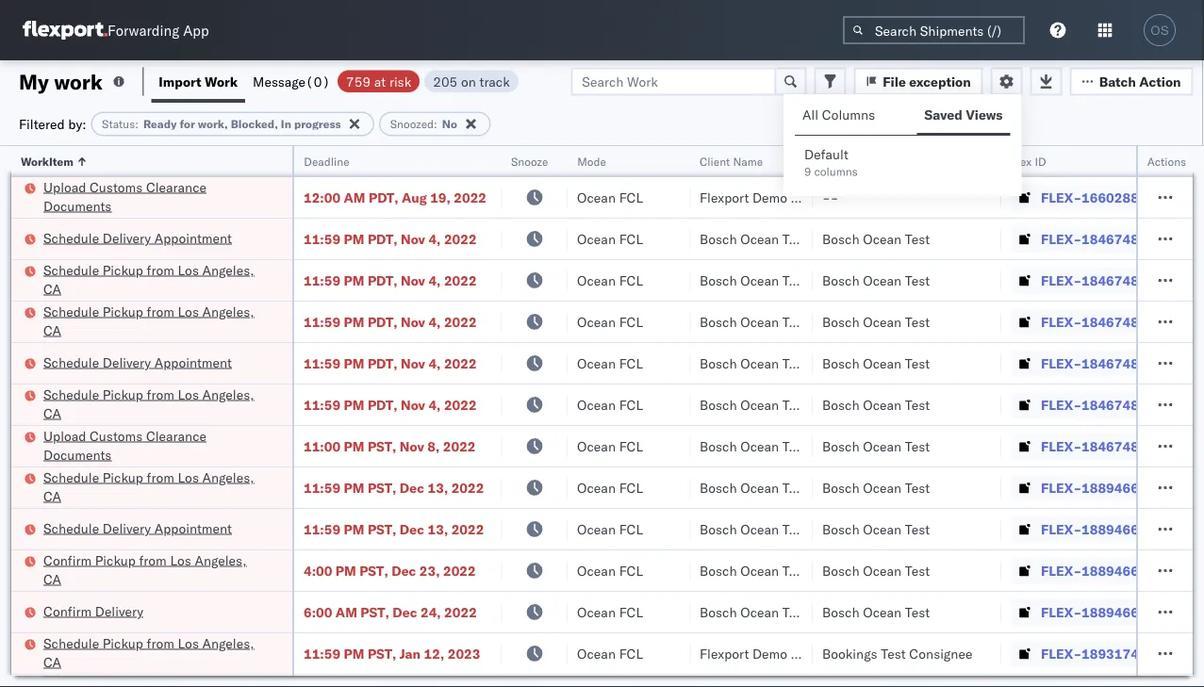 Task type: locate. For each thing, give the bounding box(es) containing it.
1 vertical spatial flexport demo consignee
[[700, 646, 854, 662]]

confirm down confirm pickup from los angeles, ca
[[43, 603, 92, 620]]

11:59 for third schedule pickup from los angeles, ca link from the bottom of the page
[[304, 397, 341, 413]]

(0)
[[306, 73, 330, 90]]

upload customs clearance documents button for 11:00 pm pst, nov 8, 2022
[[43, 427, 268, 466]]

dec for schedule delivery appointment
[[400, 521, 424, 538]]

8 resize handle column header from the left
[[1170, 146, 1193, 688]]

5 4, from the top
[[429, 397, 441, 413]]

pst, left 8, on the left
[[368, 438, 397, 455]]

5 schedule from the top
[[43, 386, 99, 403]]

0 vertical spatial schedule delivery appointment
[[43, 230, 232, 246]]

0 vertical spatial 11:59 pm pst, dec 13, 2022
[[304, 480, 484, 496]]

pst, for confirm pickup from los angeles, ca link at the bottom left of the page
[[360, 563, 388, 579]]

nov for 11:59 pm pdt, nov 4, 2022 schedule delivery appointment link
[[401, 355, 425, 372]]

customs
[[90, 179, 143, 195], [90, 428, 143, 444]]

los
[[178, 262, 199, 278], [178, 303, 199, 320], [178, 386, 199, 403], [178, 469, 199, 486], [170, 552, 191, 569], [178, 635, 199, 652]]

1 vertical spatial clearance
[[146, 428, 207, 444]]

24,
[[421, 604, 441, 621]]

confirm
[[43, 552, 92, 569], [43, 603, 92, 620]]

flex-1889466 for confirm pickup from los angeles, ca
[[1041, 563, 1139, 579]]

bosch
[[700, 231, 737, 247], [822, 231, 860, 247], [700, 272, 737, 289], [822, 272, 860, 289], [700, 314, 737, 330], [822, 314, 860, 330], [700, 355, 737, 372], [822, 355, 860, 372], [700, 397, 737, 413], [822, 397, 860, 413], [700, 438, 737, 455], [822, 438, 860, 455], [700, 480, 737, 496], [822, 480, 860, 496], [700, 521, 737, 538], [822, 521, 860, 538], [700, 563, 737, 579], [822, 563, 860, 579], [700, 604, 737, 621], [822, 604, 860, 621]]

1 vertical spatial upload customs clearance documents link
[[43, 427, 268, 464]]

1 flex-1889466 from the top
[[1041, 480, 1139, 496]]

1 vertical spatial am
[[336, 604, 357, 621]]

schedule for 11:59 pm pdt, nov 4, 2022 schedule delivery appointment link
[[43, 354, 99, 371]]

11:59 pm pst, dec 13, 2022 for schedule pickup from los angeles, ca
[[304, 480, 484, 496]]

2 appointment from the top
[[154, 354, 232, 371]]

documents for 12:00
[[43, 198, 112, 214]]

13, down 8, on the left
[[428, 480, 448, 496]]

2 13, from the top
[[428, 521, 448, 538]]

schedule pickup from los angeles, ca
[[43, 262, 254, 297], [43, 303, 254, 339], [43, 386, 254, 422], [43, 469, 254, 505], [43, 635, 254, 671]]

flexport demo consignee
[[700, 189, 854, 206], [700, 646, 854, 662]]

pm for fourth schedule pickup from los angeles, ca link from the top of the page
[[344, 480, 364, 496]]

schedule delivery appointment for 11:59 pm pst, dec 13, 2022
[[43, 520, 232, 537]]

flex-1889466
[[1041, 480, 1139, 496], [1041, 521, 1139, 538], [1041, 563, 1139, 579], [1041, 604, 1139, 621]]

los for 2nd schedule pickup from los angeles, ca link from the top of the page
[[178, 303, 199, 320]]

upload customs clearance documents button for 12:00 am pdt, aug 19, 2022
[[43, 178, 268, 217]]

upload
[[43, 179, 86, 195], [43, 428, 86, 444]]

1 fcl from the top
[[619, 189, 643, 206]]

fcl for 2nd schedule pickup from los angeles, ca link from the top of the page
[[619, 314, 643, 330]]

pst, up 6:00 am pst, dec 24, 2022
[[360, 563, 388, 579]]

fcl for schedule delivery appointment link related to 11:59 pm pst, dec 13, 2022
[[619, 521, 643, 538]]

3 4, from the top
[[429, 314, 441, 330]]

forwarding app
[[108, 21, 209, 39]]

angeles, for 2nd schedule pickup from los angeles, ca link from the top of the page
[[202, 303, 254, 320]]

flexport for bookings test consignee
[[700, 646, 749, 662]]

5 flex-1846748 from the top
[[1041, 397, 1139, 413]]

appointment for 11:59 pm pst, dec 13, 2022
[[154, 520, 232, 537]]

confirm up confirm delivery
[[43, 552, 92, 569]]

schedule pickup from los angeles, ca for 5th schedule pickup from los angeles, ca link from the bottom of the page
[[43, 262, 254, 297]]

:
[[135, 117, 139, 131], [434, 117, 437, 131]]

flex-
[[1041, 189, 1082, 206], [1041, 231, 1082, 247], [1041, 272, 1082, 289], [1041, 314, 1082, 330], [1041, 355, 1082, 372], [1041, 397, 1082, 413], [1041, 438, 1082, 455], [1041, 480, 1082, 496], [1041, 521, 1082, 538], [1041, 563, 1082, 579], [1041, 604, 1082, 621], [1041, 646, 1082, 662]]

confirm for confirm pickup from los angeles, ca
[[43, 552, 92, 569]]

name
[[733, 154, 763, 168]]

blocked,
[[231, 117, 278, 131]]

ca
[[43, 281, 61, 297], [43, 322, 61, 339], [43, 405, 61, 422], [43, 488, 61, 505], [43, 571, 61, 588], [43, 654, 61, 671]]

saved views button
[[917, 98, 1011, 135]]

pst, down "11:00 pm pst, nov 8, 2022"
[[368, 480, 397, 496]]

3 schedule from the top
[[43, 303, 99, 320]]

angeles, inside confirm pickup from los angeles, ca
[[195, 552, 247, 569]]

test
[[783, 231, 808, 247], [905, 231, 930, 247], [783, 272, 808, 289], [905, 272, 930, 289], [783, 314, 808, 330], [905, 314, 930, 330], [783, 355, 808, 372], [905, 355, 930, 372], [783, 397, 808, 413], [905, 397, 930, 413], [783, 438, 808, 455], [905, 438, 930, 455], [783, 480, 808, 496], [905, 480, 930, 496], [783, 521, 808, 538], [905, 521, 930, 538], [783, 563, 808, 579], [905, 563, 930, 579], [783, 604, 808, 621], [905, 604, 930, 621], [881, 646, 906, 662]]

2 resize handle column header from the left
[[479, 146, 502, 688]]

0 vertical spatial flexport
[[700, 189, 749, 206]]

: for snoozed
[[434, 117, 437, 131]]

flex-1893174 button
[[1011, 641, 1143, 667], [1011, 641, 1143, 667]]

os
[[1151, 23, 1169, 37]]

2 upload from the top
[[43, 428, 86, 444]]

0 vertical spatial 13,
[[428, 480, 448, 496]]

11:59 for 5th schedule pickup from los angeles, ca link from the bottom of the page
[[304, 272, 341, 289]]

pst, left jan
[[368, 646, 397, 662]]

4 schedule pickup from los angeles, ca from the top
[[43, 469, 254, 505]]

2 flex-1889466 from the top
[[1041, 521, 1139, 538]]

1846748
[[1082, 231, 1139, 247], [1082, 272, 1139, 289], [1082, 314, 1139, 330], [1082, 355, 1139, 372], [1082, 397, 1139, 413], [1082, 438, 1139, 455]]

3 fcl from the top
[[619, 272, 643, 289]]

los inside confirm pickup from los angeles, ca
[[170, 552, 191, 569]]

demo for -
[[753, 189, 788, 206]]

13, up the 23,
[[428, 521, 448, 538]]

7 fcl from the top
[[619, 438, 643, 455]]

1 lhuu7 from the top
[[1162, 479, 1204, 496]]

2 upload customs clearance documents from the top
[[43, 428, 207, 463]]

confirm for confirm delivery
[[43, 603, 92, 620]]

schedule delivery appointment button for 11:59 pm pst, dec 13, 2022
[[43, 519, 232, 540]]

1 vertical spatial schedule delivery appointment
[[43, 354, 232, 371]]

1 11:59 from the top
[[304, 231, 341, 247]]

205
[[433, 73, 458, 90]]

pm for third schedule pickup from los angeles, ca link from the bottom of the page
[[344, 397, 364, 413]]

dec left the 23,
[[392, 563, 416, 579]]

5 11:59 from the top
[[304, 397, 341, 413]]

0 horizontal spatial :
[[135, 117, 139, 131]]

resize handle column header
[[270, 146, 292, 688], [479, 146, 502, 688], [545, 146, 568, 688], [668, 146, 690, 688], [790, 146, 813, 688], [979, 146, 1002, 688], [1130, 146, 1153, 688], [1170, 146, 1193, 688]]

2 vertical spatial schedule delivery appointment
[[43, 520, 232, 537]]

1889466 for schedule delivery appointment
[[1082, 521, 1139, 538]]

1 vertical spatial schedule delivery appointment button
[[43, 353, 232, 374]]

batch
[[1099, 73, 1136, 90]]

4 flex- from the top
[[1041, 314, 1082, 330]]

schedule pickup from los angeles, ca button
[[43, 261, 268, 300], [43, 302, 268, 342], [43, 385, 268, 425], [43, 468, 268, 508], [43, 634, 268, 674]]

0 vertical spatial customs
[[90, 179, 143, 195]]

3 schedule delivery appointment button from the top
[[43, 519, 232, 540]]

delivery inside button
[[95, 603, 143, 620]]

nov for 5th schedule pickup from los angeles, ca link from the bottom of the page
[[401, 272, 425, 289]]

4 1846748 from the top
[[1082, 355, 1139, 372]]

flex id
[[1011, 154, 1047, 168]]

am
[[344, 189, 366, 206], [336, 604, 357, 621]]

confirm delivery button
[[43, 602, 143, 623]]

bosch ocean test
[[700, 231, 808, 247], [822, 231, 930, 247], [700, 272, 808, 289], [822, 272, 930, 289], [700, 314, 808, 330], [822, 314, 930, 330], [700, 355, 808, 372], [822, 355, 930, 372], [700, 397, 808, 413], [822, 397, 930, 413], [700, 438, 808, 455], [822, 438, 930, 455], [700, 480, 808, 496], [822, 480, 930, 496], [700, 521, 808, 538], [822, 521, 930, 538], [700, 563, 808, 579], [822, 563, 930, 579], [700, 604, 808, 621], [822, 604, 930, 621]]

0 vertical spatial upload customs clearance documents
[[43, 179, 207, 214]]

documents
[[43, 198, 112, 214], [43, 447, 112, 463]]

3 flex-1889466 from the top
[[1041, 563, 1139, 579]]

1 confirm from the top
[[43, 552, 92, 569]]

pst, up 4:00 pm pst, dec 23, 2022
[[368, 521, 397, 538]]

action
[[1140, 73, 1181, 90]]

forwarding
[[108, 21, 179, 39]]

1 vertical spatial 13,
[[428, 521, 448, 538]]

2 schedule delivery appointment button from the top
[[43, 353, 232, 374]]

fcl for fourth schedule pickup from los angeles, ca link from the top of the page
[[619, 480, 643, 496]]

dec down "11:00 pm pst, nov 8, 2022"
[[400, 480, 424, 496]]

pst,
[[368, 438, 397, 455], [368, 480, 397, 496], [368, 521, 397, 538], [360, 563, 388, 579], [361, 604, 389, 621], [368, 646, 397, 662]]

5 11:59 pm pdt, nov 4, 2022 from the top
[[304, 397, 477, 413]]

all columns
[[803, 107, 875, 123]]

5 ca from the top
[[43, 571, 61, 588]]

id
[[1035, 154, 1047, 168]]

0 vertical spatial flexport demo consignee
[[700, 189, 854, 206]]

11:59 for fourth schedule pickup from los angeles, ca link from the top of the page
[[304, 480, 341, 496]]

6:00
[[304, 604, 332, 621]]

resize handle column header for flex id button
[[1130, 146, 1153, 688]]

schedule delivery appointment
[[43, 230, 232, 246], [43, 354, 232, 371], [43, 520, 232, 537]]

4 ca from the top
[[43, 488, 61, 505]]

2 schedule delivery appointment from the top
[[43, 354, 232, 371]]

3 appointment from the top
[[154, 520, 232, 537]]

ceau7
[[1162, 230, 1204, 247], [1162, 272, 1204, 288], [1162, 313, 1204, 330], [1162, 355, 1204, 371], [1162, 396, 1204, 413], [1162, 438, 1204, 454]]

jan
[[400, 646, 421, 662]]

3 schedule pickup from los angeles, ca from the top
[[43, 386, 254, 422]]

3 1889466 from the top
[[1082, 563, 1139, 579]]

schedule delivery appointment link for 11:59 pm pdt, nov 4, 2022
[[43, 353, 232, 372]]

dec left 24,
[[393, 604, 417, 621]]

confirm delivery link
[[43, 602, 143, 621]]

11:59 pm pst, dec 13, 2022 up 4:00 pm pst, dec 23, 2022
[[304, 521, 484, 538]]

1 vertical spatial documents
[[43, 447, 112, 463]]

11:59 pm pst, dec 13, 2022 down "11:00 pm pst, nov 8, 2022"
[[304, 480, 484, 496]]

1 1889466 from the top
[[1082, 480, 1139, 496]]

0 vertical spatial am
[[344, 189, 366, 206]]

12,
[[424, 646, 444, 662]]

2 : from the left
[[434, 117, 437, 131]]

ca for 2nd schedule pickup from los angeles, ca link from the top of the page
[[43, 322, 61, 339]]

schedule for 1st schedule delivery appointment link from the top of the page
[[43, 230, 99, 246]]

am right 6:00
[[336, 604, 357, 621]]

1 horizontal spatial :
[[434, 117, 437, 131]]

1 13, from the top
[[428, 480, 448, 496]]

appointment for 11:59 pm pdt, nov 4, 2022
[[154, 354, 232, 371]]

1 schedule pickup from los angeles, ca from the top
[[43, 262, 254, 297]]

ocean
[[577, 189, 616, 206], [577, 231, 616, 247], [741, 231, 779, 247], [863, 231, 902, 247], [577, 272, 616, 289], [741, 272, 779, 289], [863, 272, 902, 289], [577, 314, 616, 330], [741, 314, 779, 330], [863, 314, 902, 330], [577, 355, 616, 372], [741, 355, 779, 372], [863, 355, 902, 372], [577, 397, 616, 413], [741, 397, 779, 413], [863, 397, 902, 413], [577, 438, 616, 455], [741, 438, 779, 455], [863, 438, 902, 455], [577, 480, 616, 496], [741, 480, 779, 496], [863, 480, 902, 496], [577, 521, 616, 538], [741, 521, 779, 538], [863, 521, 902, 538], [577, 563, 616, 579], [741, 563, 779, 579], [863, 563, 902, 579], [577, 604, 616, 621], [741, 604, 779, 621], [863, 604, 902, 621], [577, 646, 616, 662]]

from for 5th schedule pickup from los angeles, ca link from the bottom of the page
[[147, 262, 174, 278]]

flex-1889466 for schedule delivery appointment
[[1041, 521, 1139, 538]]

ca for confirm pickup from los angeles, ca link at the bottom left of the page
[[43, 571, 61, 588]]

2 schedule pickup from los angeles, ca from the top
[[43, 303, 254, 339]]

pm for schedule delivery appointment link related to 11:59 pm pst, dec 13, 2022
[[344, 521, 364, 538]]

0 vertical spatial confirm
[[43, 552, 92, 569]]

7 ocean fcl from the top
[[577, 438, 643, 455]]

2 demo from the top
[[753, 646, 788, 662]]

6 schedule from the top
[[43, 469, 99, 486]]

5 schedule pickup from los angeles, ca link from the top
[[43, 634, 268, 672]]

2 vertical spatial schedule delivery appointment link
[[43, 519, 232, 538]]

1 vertical spatial flexport
[[700, 646, 749, 662]]

11:00
[[304, 438, 341, 455]]

upload for 11:00 pm pst, nov 8, 2022
[[43, 428, 86, 444]]

0 vertical spatial upload customs clearance documents link
[[43, 178, 268, 216]]

pm for confirm pickup from los angeles, ca link at the bottom left of the page
[[336, 563, 356, 579]]

8 ocean fcl from the top
[[577, 480, 643, 496]]

2 11:59 from the top
[[304, 272, 341, 289]]

1 : from the left
[[135, 117, 139, 131]]

flexport demo consignee for -
[[700, 189, 854, 206]]

3 flex- from the top
[[1041, 272, 1082, 289]]

9 flex- from the top
[[1041, 521, 1082, 538]]

2 flex- from the top
[[1041, 231, 1082, 247]]

resize handle column header for client name button
[[790, 146, 813, 688]]

2 lhuu7 from the top
[[1162, 521, 1204, 537]]

5 ceau7 from the top
[[1162, 396, 1204, 413]]

1 1846748 from the top
[[1082, 231, 1139, 247]]

fcl for first schedule pickup from los angeles, ca link from the bottom
[[619, 646, 643, 662]]

consignee
[[822, 154, 877, 168], [791, 189, 854, 206], [791, 646, 854, 662], [909, 646, 973, 662]]

demo left bookings
[[753, 646, 788, 662]]

1 clearance from the top
[[146, 179, 207, 195]]

1 vertical spatial upload customs clearance documents
[[43, 428, 207, 463]]

msdu7
[[1162, 645, 1204, 662]]

1 vertical spatial appointment
[[154, 354, 232, 371]]

1 vertical spatial demo
[[753, 646, 788, 662]]

angeles, for 5th schedule pickup from los angeles, ca link from the bottom of the page
[[202, 262, 254, 278]]

upload customs clearance documents for 11:00 pm pst, nov 8, 2022
[[43, 428, 207, 463]]

1 11:59 pm pst, dec 13, 2022 from the top
[[304, 480, 484, 496]]

0 vertical spatial appointment
[[154, 230, 232, 246]]

appointment
[[154, 230, 232, 246], [154, 354, 232, 371], [154, 520, 232, 537]]

7 schedule from the top
[[43, 520, 99, 537]]

ca inside confirm pickup from los angeles, ca
[[43, 571, 61, 588]]

for
[[180, 117, 195, 131]]

dec up the 23,
[[400, 521, 424, 538]]

2 upload customs clearance documents link from the top
[[43, 427, 268, 464]]

clearance
[[146, 179, 207, 195], [146, 428, 207, 444]]

2 schedule pickup from los angeles, ca link from the top
[[43, 302, 268, 340]]

0 vertical spatial demo
[[753, 189, 788, 206]]

0 vertical spatial upload
[[43, 179, 86, 195]]

11:00 pm pst, nov 8, 2022
[[304, 438, 476, 455]]

flex-1889466 button
[[1011, 475, 1143, 501], [1011, 475, 1143, 501], [1011, 516, 1143, 543], [1011, 516, 1143, 543], [1011, 558, 1143, 584], [1011, 558, 1143, 584], [1011, 599, 1143, 626], [1011, 599, 1143, 626]]

pickup inside confirm pickup from los angeles, ca
[[95, 552, 136, 569]]

1 vertical spatial upload
[[43, 428, 86, 444]]

fcl for 11:59 pm pdt, nov 4, 2022 schedule delivery appointment link
[[619, 355, 643, 372]]

1 vertical spatial schedule delivery appointment link
[[43, 353, 232, 372]]

status : ready for work, blocked, in progress
[[102, 117, 341, 131]]

schedule for first schedule pickup from los angeles, ca link from the bottom
[[43, 635, 99, 652]]

2 fcl from the top
[[619, 231, 643, 247]]

6 resize handle column header from the left
[[979, 146, 1002, 688]]

7 flex- from the top
[[1041, 438, 1082, 455]]

from for confirm pickup from los angeles, ca link at the bottom left of the page
[[139, 552, 167, 569]]

dec for confirm pickup from los angeles, ca
[[392, 563, 416, 579]]

angeles, for fourth schedule pickup from los angeles, ca link from the top of the page
[[202, 469, 254, 486]]

2023
[[448, 646, 481, 662]]

0 vertical spatial documents
[[43, 198, 112, 214]]

0 vertical spatial clearance
[[146, 179, 207, 195]]

7 11:59 from the top
[[304, 521, 341, 538]]

Search Shipments (/) text field
[[843, 16, 1025, 44]]

from for first schedule pickup from los angeles, ca link from the bottom
[[147, 635, 174, 652]]

2 4, from the top
[[429, 272, 441, 289]]

schedule pickup from los angeles, ca for third schedule pickup from los angeles, ca link from the bottom of the page
[[43, 386, 254, 422]]

schedule delivery appointment link
[[43, 229, 232, 248], [43, 353, 232, 372], [43, 519, 232, 538]]

pm for 5th schedule pickup from los angeles, ca link from the bottom of the page
[[344, 272, 364, 289]]

3 schedule pickup from los angeles, ca button from the top
[[43, 385, 268, 425]]

dec
[[400, 480, 424, 496], [400, 521, 424, 538], [392, 563, 416, 579], [393, 604, 417, 621]]

flex-1846748
[[1041, 231, 1139, 247], [1041, 272, 1139, 289], [1041, 314, 1139, 330], [1041, 355, 1139, 372], [1041, 397, 1139, 413], [1041, 438, 1139, 455]]

import work
[[159, 73, 238, 90]]

1 vertical spatial customs
[[90, 428, 143, 444]]

from inside confirm pickup from los angeles, ca
[[139, 552, 167, 569]]

import work button
[[151, 60, 245, 103]]

confirm delivery
[[43, 603, 143, 620]]

0 vertical spatial schedule delivery appointment button
[[43, 229, 232, 249]]

1 vertical spatial confirm
[[43, 603, 92, 620]]

2 vertical spatial schedule delivery appointment button
[[43, 519, 232, 540]]

schedule delivery appointment button
[[43, 229, 232, 249], [43, 353, 232, 374], [43, 519, 232, 540]]

am right '12:00'
[[344, 189, 366, 206]]

11:59
[[304, 231, 341, 247], [304, 272, 341, 289], [304, 314, 341, 330], [304, 355, 341, 372], [304, 397, 341, 413], [304, 480, 341, 496], [304, 521, 341, 538], [304, 646, 341, 662]]

0 vertical spatial schedule delivery appointment link
[[43, 229, 232, 248]]

risk
[[389, 73, 411, 90]]

schedule delivery appointment for 11:59 pm pdt, nov 4, 2022
[[43, 354, 232, 371]]

: left "ready" at the left of page
[[135, 117, 139, 131]]

pdt,
[[369, 189, 399, 206], [368, 231, 398, 247], [368, 272, 398, 289], [368, 314, 398, 330], [368, 355, 398, 372], [368, 397, 398, 413]]

6 11:59 from the top
[[304, 480, 341, 496]]

4 schedule pickup from los angeles, ca button from the top
[[43, 468, 268, 508]]

lhuu7
[[1162, 479, 1204, 496], [1162, 521, 1204, 537], [1162, 562, 1204, 579], [1162, 604, 1204, 620]]

1 documents from the top
[[43, 198, 112, 214]]

2 flexport from the top
[[700, 646, 749, 662]]

6 fcl from the top
[[619, 397, 643, 413]]

1 - from the left
[[822, 189, 831, 206]]

1 vertical spatial upload customs clearance documents button
[[43, 427, 268, 466]]

2 flex-1846748 from the top
[[1041, 272, 1139, 289]]

confirm pickup from los angeles, ca
[[43, 552, 247, 588]]

confirm inside confirm pickup from los angeles, ca
[[43, 552, 92, 569]]

2 vertical spatial appointment
[[154, 520, 232, 537]]

3 schedule delivery appointment from the top
[[43, 520, 232, 537]]

11:59 for 11:59 pm pdt, nov 4, 2022 schedule delivery appointment link
[[304, 355, 341, 372]]

resize handle column header for "deadline" "button"
[[479, 146, 502, 688]]

schedule pickup from los angeles, ca link
[[43, 261, 268, 299], [43, 302, 268, 340], [43, 385, 268, 423], [43, 468, 268, 506], [43, 634, 268, 672]]

11:59 pm pst, dec 13, 2022 for schedule delivery appointment
[[304, 521, 484, 538]]

11:59 pm pst, jan 12, 2023
[[304, 646, 481, 662]]

customs for 11:00 pm pst, nov 8, 2022
[[90, 428, 143, 444]]

7 resize handle column header from the left
[[1130, 146, 1153, 688]]

schedule delivery appointment button for 11:59 pm pdt, nov 4, 2022
[[43, 353, 232, 374]]

: left no
[[434, 117, 437, 131]]

demo down name
[[753, 189, 788, 206]]

consignee button
[[813, 150, 983, 169]]

0 vertical spatial upload customs clearance documents button
[[43, 178, 268, 217]]

2 - from the left
[[831, 189, 839, 206]]

3 schedule delivery appointment link from the top
[[43, 519, 232, 538]]

lhuu7 for schedule delivery appointment
[[1162, 521, 1204, 537]]

13,
[[428, 480, 448, 496], [428, 521, 448, 538]]

2 customs from the top
[[90, 428, 143, 444]]

schedule for schedule delivery appointment link related to 11:59 pm pst, dec 13, 2022
[[43, 520, 99, 537]]

client name button
[[690, 150, 794, 169]]

customs for 12:00 am pdt, aug 19, 2022
[[90, 179, 143, 195]]

205 on track
[[433, 73, 510, 90]]

2 1846748 from the top
[[1082, 272, 1139, 289]]

2 11:59 pm pst, dec 13, 2022 from the top
[[304, 521, 484, 538]]

1 vertical spatial 11:59 pm pst, dec 13, 2022
[[304, 521, 484, 538]]



Task type: describe. For each thing, give the bounding box(es) containing it.
lhuu7 for schedule pickup from los angeles, ca
[[1162, 479, 1204, 496]]

work,
[[198, 117, 228, 131]]

10 ocean fcl from the top
[[577, 563, 643, 579]]

fcl for upload customs clearance documents 'link' for 12:00 am pdt, aug 19, 2022
[[619, 189, 643, 206]]

pst, for first schedule pickup from los angeles, ca link from the bottom
[[368, 646, 397, 662]]

demo for bookings
[[753, 646, 788, 662]]

flexport for --
[[700, 189, 749, 206]]

angeles, for third schedule pickup from los angeles, ca link from the bottom of the page
[[202, 386, 254, 403]]

caiu79
[[1162, 189, 1204, 205]]

exception
[[909, 73, 971, 90]]

1 ocean fcl from the top
[[577, 189, 643, 206]]

delivery for 3rd schedule delivery appointment button from the bottom of the page
[[103, 230, 151, 246]]

mode button
[[568, 150, 672, 169]]

los for confirm pickup from los angeles, ca link at the bottom left of the page
[[170, 552, 191, 569]]

ca for fourth schedule pickup from los angeles, ca link from the top of the page
[[43, 488, 61, 505]]

confirm pickup from los angeles, ca button
[[43, 551, 268, 591]]

pst, for schedule delivery appointment link related to 11:59 pm pst, dec 13, 2022
[[368, 521, 397, 538]]

flexport. image
[[23, 21, 108, 40]]

by:
[[68, 116, 86, 132]]

11:59 for schedule delivery appointment link related to 11:59 pm pst, dec 13, 2022
[[304, 521, 341, 538]]

10 flex- from the top
[[1041, 563, 1082, 579]]

file exception
[[883, 73, 971, 90]]

my work
[[19, 68, 103, 94]]

4 1889466 from the top
[[1082, 604, 1139, 621]]

angeles, for confirm pickup from los angeles, ca link at the bottom left of the page
[[195, 552, 247, 569]]

status
[[102, 117, 135, 131]]

fcl for 11:00 pm pst, nov 8, 2022 upload customs clearance documents 'link'
[[619, 438, 643, 455]]

batch action
[[1099, 73, 1181, 90]]

5 ocean fcl from the top
[[577, 355, 643, 372]]

6 ocean fcl from the top
[[577, 397, 643, 413]]

lhuu7 for confirm pickup from los angeles, ca
[[1162, 562, 1204, 579]]

4 ocean fcl from the top
[[577, 314, 643, 330]]

flex-1660288
[[1041, 189, 1139, 206]]

schedule for fourth schedule pickup from los angeles, ca link from the top of the page
[[43, 469, 99, 486]]

upload customs clearance documents link for 11:00 pm pst, nov 8, 2022
[[43, 427, 268, 464]]

actions
[[1148, 154, 1187, 168]]

3 1846748 from the top
[[1082, 314, 1139, 330]]

6 flex-1846748 from the top
[[1041, 438, 1139, 455]]

9
[[804, 165, 812, 179]]

13, for schedule pickup from los angeles, ca
[[428, 480, 448, 496]]

schedule delivery appointment link for 11:59 pm pst, dec 13, 2022
[[43, 519, 232, 538]]

app
[[183, 21, 209, 39]]

6 1846748 from the top
[[1082, 438, 1139, 455]]

batch action button
[[1070, 67, 1194, 96]]

delivery for confirm delivery button
[[95, 603, 143, 620]]

3 flex-1846748 from the top
[[1041, 314, 1139, 330]]

at
[[374, 73, 386, 90]]

ceau7 for third schedule pickup from los angeles, ca link from the bottom of the page
[[1162, 396, 1204, 413]]

3 11:59 pm pdt, nov 4, 2022 from the top
[[304, 314, 477, 330]]

los for fourth schedule pickup from los angeles, ca link from the top of the page
[[178, 469, 199, 486]]

1 schedule delivery appointment button from the top
[[43, 229, 232, 249]]

ceau7 for 2nd schedule pickup from los angeles, ca link from the top of the page
[[1162, 313, 1204, 330]]

13, for schedule delivery appointment
[[428, 521, 448, 538]]

am for pst,
[[336, 604, 357, 621]]

upload customs clearance documents for 12:00 am pdt, aug 19, 2022
[[43, 179, 207, 214]]

los for third schedule pickup from los angeles, ca link from the bottom of the page
[[178, 386, 199, 403]]

los for first schedule pickup from los angeles, ca link from the bottom
[[178, 635, 199, 652]]

documents for 11:00
[[43, 447, 112, 463]]

fcl for confirm pickup from los angeles, ca link at the bottom left of the page
[[619, 563, 643, 579]]

resize handle column header for consignee button
[[979, 146, 1002, 688]]

1889466 for schedule pickup from los angeles, ca
[[1082, 480, 1139, 496]]

9 ocean fcl from the top
[[577, 521, 643, 538]]

6 flex- from the top
[[1041, 397, 1082, 413]]

work
[[54, 68, 103, 94]]

work
[[205, 73, 238, 90]]

saved views
[[925, 107, 1003, 123]]

11:59 for 2nd schedule pickup from los angeles, ca link from the top of the page
[[304, 314, 341, 330]]

flexport demo consignee for bookings
[[700, 646, 854, 662]]

2 ocean fcl from the top
[[577, 231, 643, 247]]

1 schedule delivery appointment from the top
[[43, 230, 232, 246]]

default 9 columns
[[804, 146, 858, 179]]

progress
[[294, 117, 341, 131]]

: for status
[[135, 117, 139, 131]]

from for fourth schedule pickup from los angeles, ca link from the top of the page
[[147, 469, 174, 486]]

1 4, from the top
[[429, 231, 441, 247]]

1 11:59 pm pdt, nov 4, 2022 from the top
[[304, 231, 477, 247]]

resize handle column header for workitem button
[[270, 146, 292, 688]]

aug
[[402, 189, 427, 206]]

confirm pickup from los angeles, ca link
[[43, 551, 268, 589]]

4 schedule pickup from los angeles, ca link from the top
[[43, 468, 268, 506]]

schedule for third schedule pickup from los angeles, ca link from the bottom of the page
[[43, 386, 99, 403]]

1 schedule pickup from los angeles, ca link from the top
[[43, 261, 268, 299]]

track
[[480, 73, 510, 90]]

all columns button
[[795, 98, 887, 135]]

19,
[[430, 189, 451, 206]]

ca for 5th schedule pickup from los angeles, ca link from the bottom of the page
[[43, 281, 61, 297]]

1 schedule pickup from los angeles, ca button from the top
[[43, 261, 268, 300]]

client
[[700, 154, 730, 168]]

on
[[461, 73, 476, 90]]

4 flex-1889466 from the top
[[1041, 604, 1139, 621]]

11 flex- from the top
[[1041, 604, 1082, 621]]

snoozed : no
[[390, 117, 457, 131]]

filtered
[[19, 116, 65, 132]]

3 schedule pickup from los angeles, ca link from the top
[[43, 385, 268, 423]]

fcl for 5th schedule pickup from los angeles, ca link from the bottom of the page
[[619, 272, 643, 289]]

4 flex-1846748 from the top
[[1041, 355, 1139, 372]]

delivery for schedule delivery appointment button related to 11:59 pm pst, dec 13, 2022
[[103, 520, 151, 537]]

2 schedule pickup from los angeles, ca button from the top
[[43, 302, 268, 342]]

flex id button
[[1002, 150, 1134, 169]]

workitem
[[21, 154, 73, 168]]

all
[[803, 107, 819, 123]]

containe button
[[1153, 142, 1204, 176]]

759 at risk
[[346, 73, 411, 90]]

4 lhuu7 from the top
[[1162, 604, 1204, 620]]

12 ocean fcl from the top
[[577, 646, 643, 662]]

11 ocean fcl from the top
[[577, 604, 643, 621]]

snoozed
[[390, 117, 434, 131]]

columns
[[814, 165, 858, 179]]

containe
[[1162, 147, 1204, 176]]

flex-1893174
[[1041, 646, 1139, 662]]

nov for 11:00 pm pst, nov 8, 2022 upload customs clearance documents 'link'
[[400, 438, 424, 455]]

5 schedule pickup from los angeles, ca button from the top
[[43, 634, 268, 674]]

views
[[966, 107, 1003, 123]]

schedule pickup from los angeles, ca for first schedule pickup from los angeles, ca link from the bottom
[[43, 635, 254, 671]]

default
[[804, 146, 849, 163]]

mode
[[577, 154, 606, 168]]

nov for third schedule pickup from los angeles, ca link from the bottom of the page
[[401, 397, 425, 413]]

4 11:59 pm pdt, nov 4, 2022 from the top
[[304, 355, 477, 372]]

upload for 12:00 am pdt, aug 19, 2022
[[43, 179, 86, 195]]

fcl for third schedule pickup from los angeles, ca link from the bottom of the page
[[619, 397, 643, 413]]

schedule for 5th schedule pickup from los angeles, ca link from the bottom of the page
[[43, 262, 99, 278]]

1889466 for confirm pickup from los angeles, ca
[[1082, 563, 1139, 579]]

4:00
[[304, 563, 332, 579]]

pst, for fourth schedule pickup from los angeles, ca link from the top of the page
[[368, 480, 397, 496]]

6:00 am pst, dec 24, 2022
[[304, 604, 477, 621]]

in
[[281, 117, 291, 131]]

deadline button
[[294, 150, 483, 169]]

resize handle column header for mode button
[[668, 146, 690, 688]]

filtered by:
[[19, 116, 86, 132]]

pm for 11:59 pm pdt, nov 4, 2022 schedule delivery appointment link
[[344, 355, 364, 372]]

dec for schedule pickup from los angeles, ca
[[400, 480, 424, 496]]

message
[[253, 73, 306, 90]]

message (0)
[[253, 73, 330, 90]]

flex
[[1011, 154, 1032, 168]]

los for 5th schedule pickup from los angeles, ca link from the bottom of the page
[[178, 262, 199, 278]]

clearance for 12:00 am pdt, aug 19, 2022
[[146, 179, 207, 195]]

5 flex- from the top
[[1041, 355, 1082, 372]]

759
[[346, 73, 371, 90]]

1 appointment from the top
[[154, 230, 232, 246]]

pm for first schedule pickup from los angeles, ca link from the bottom
[[344, 646, 364, 662]]

4 4, from the top
[[429, 355, 441, 372]]

schedule for 2nd schedule pickup from los angeles, ca link from the top of the page
[[43, 303, 99, 320]]

from for third schedule pickup from los angeles, ca link from the bottom of the page
[[147, 386, 174, 403]]

file
[[883, 73, 906, 90]]

6 ceau7 from the top
[[1162, 438, 1204, 454]]

consignee inside consignee button
[[822, 154, 877, 168]]

bookings
[[822, 646, 878, 662]]

1 ceau7 from the top
[[1162, 230, 1204, 247]]

8,
[[428, 438, 440, 455]]

11 fcl from the top
[[619, 604, 643, 621]]

pm for 2nd schedule pickup from los angeles, ca link from the top of the page
[[344, 314, 364, 330]]

--
[[822, 189, 839, 206]]

2 11:59 pm pdt, nov 4, 2022 from the top
[[304, 272, 477, 289]]

5 1846748 from the top
[[1082, 397, 1139, 413]]

workitem button
[[11, 150, 274, 169]]

pst, down 4:00 pm pst, dec 23, 2022
[[361, 604, 389, 621]]

angeles, for first schedule pickup from los angeles, ca link from the bottom
[[202, 635, 254, 652]]

ca for first schedule pickup from los angeles, ca link from the bottom
[[43, 654, 61, 671]]

client name
[[700, 154, 763, 168]]

1 flex- from the top
[[1041, 189, 1082, 206]]

upload customs clearance documents link for 12:00 am pdt, aug 19, 2022
[[43, 178, 268, 216]]

ca for third schedule pickup from los angeles, ca link from the bottom of the page
[[43, 405, 61, 422]]

1 flex-1846748 from the top
[[1041, 231, 1139, 247]]

my
[[19, 68, 49, 94]]

12:00 am pdt, aug 19, 2022
[[304, 189, 487, 206]]

12:00
[[304, 189, 341, 206]]

11:59 for first schedule pickup from los angeles, ca link from the bottom
[[304, 646, 341, 662]]

ready
[[143, 117, 177, 131]]

1660288
[[1082, 189, 1139, 206]]

4:00 pm pst, dec 23, 2022
[[304, 563, 476, 579]]

snooze
[[511, 154, 548, 168]]

am for pdt,
[[344, 189, 366, 206]]

import
[[159, 73, 201, 90]]

Search Work text field
[[571, 67, 776, 96]]

forwarding app link
[[23, 21, 209, 40]]

os button
[[1138, 8, 1182, 52]]

bookings test consignee
[[822, 646, 973, 662]]

3 resize handle column header from the left
[[545, 146, 568, 688]]

3 ocean fcl from the top
[[577, 272, 643, 289]]

12 flex- from the top
[[1041, 646, 1082, 662]]

ceau7 for 11:59 pm pdt, nov 4, 2022 schedule delivery appointment link
[[1162, 355, 1204, 371]]

1893174
[[1082, 646, 1139, 662]]

no
[[442, 117, 457, 131]]

8 flex- from the top
[[1041, 480, 1082, 496]]

1 schedule delivery appointment link from the top
[[43, 229, 232, 248]]



Task type: vqa. For each thing, say whether or not it's contained in the screenshot.
File exception in the right top of the page
yes



